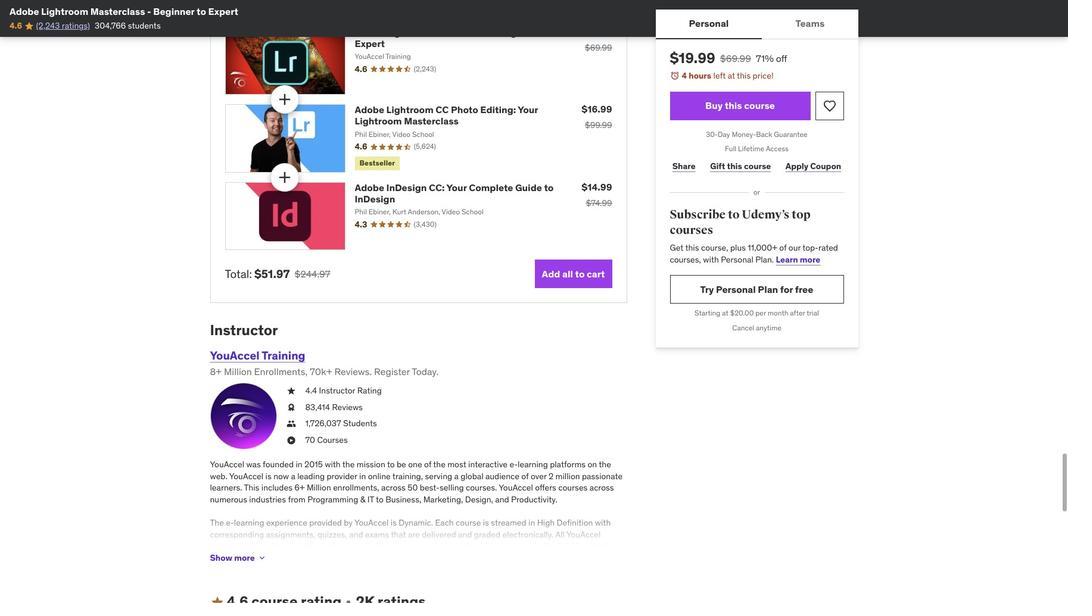 Task type: describe. For each thing, give the bounding box(es) containing it.
and down work
[[467, 553, 481, 564]]

4.4 instructor rating
[[305, 386, 382, 396]]

guarantee
[[775, 130, 808, 139]]

courses,
[[670, 254, 702, 265]]

- for adobe lightroom masterclass - beginner to expert
[[147, 5, 151, 17]]

(3,430)
[[414, 220, 437, 229]]

rated
[[819, 243, 839, 253]]

beginner for adobe lightroom masterclass - beginner to expert youaccel training
[[499, 26, 540, 38]]

offers
[[535, 483, 557, 494]]

0 vertical spatial 4.6
[[10, 20, 22, 31]]

wishlist image
[[823, 99, 837, 113]]

at left one's
[[399, 553, 406, 564]]

with up which
[[595, 518, 611, 529]]

at right left
[[728, 70, 736, 81]]

plus
[[731, 243, 746, 253]]

30-
[[707, 130, 718, 139]]

1,726,037 students
[[305, 419, 377, 429]]

xsmall image for 1,726,037 students
[[286, 419, 296, 430]]

youaccel training image
[[210, 383, 277, 450]]

adobe lightroom cc photo editing: your lightroom masterclass phil ebiner, video school
[[355, 104, 538, 139]]

streamed
[[491, 518, 527, 529]]

graded
[[474, 530, 501, 540]]

full
[[725, 144, 737, 153]]

1 horizontal spatial instructor
[[319, 386, 355, 396]]

of left work
[[462, 541, 470, 552]]

platforms
[[550, 460, 586, 470]]

tab list containing personal
[[656, 10, 859, 39]]

in up enrollments,
[[359, 471, 366, 482]]

video inside the adobe indesign cc: your complete guide to indesign phil ebiner, kurt anderson, video school
[[442, 207, 460, 216]]

courses down one's
[[406, 576, 436, 587]]

3430 reviews element
[[414, 220, 437, 230]]

expert for adobe lightroom masterclass - beginner to expert youaccel training
[[355, 37, 385, 49]]

medium image
[[210, 596, 224, 604]]

get this course, plus 11,000+ of our top-rated courses, with personal plan.
[[670, 243, 839, 265]]

rating
[[357, 386, 382, 396]]

coupon
[[811, 161, 842, 172]]

and left no
[[577, 576, 591, 587]]

and inside youaccel was founded in 2015 with the mission to be one of the most interactive e-learning platforms on the web. youaccel is now a leading provider in online training, serving a global audience of over 2 million passionate learners. this includes 6+ million enrollments, across 50 best-selling courses. youaccel offers courses across numerous industries from programming & it to business, marketing, design, and productivity.
[[496, 495, 509, 505]]

70k+
[[310, 366, 332, 378]]

adobe lightroom masterclass - beginner to expert
[[10, 5, 238, 17]]

$244.97
[[295, 268, 331, 280]]

0 horizontal spatial the
[[210, 518, 224, 529]]

a down taking
[[360, 576, 364, 587]]

with inside get this course, plus 11,000+ of our top-rated courses, with personal plan.
[[704, 254, 719, 265]]

lightroom for adobe lightroom cc photo editing: your lightroom masterclass phil ebiner, video school
[[387, 104, 434, 116]]

1 vertical spatial experience
[[492, 541, 533, 552]]

or
[[754, 188, 761, 197]]

age
[[605, 576, 619, 587]]

advanced.
[[312, 565, 350, 575]]

including
[[587, 553, 621, 564]]

cc:
[[429, 182, 445, 194]]

2
[[549, 471, 554, 482]]

adobe for adobe lightroom cc photo editing: your lightroom masterclass phil ebiner, video school
[[355, 104, 384, 116]]

apply
[[786, 161, 809, 172]]

of left over
[[522, 471, 529, 482]]

1 across from the left
[[382, 483, 406, 494]]

at up the level,
[[526, 553, 533, 564]]

adobe indesign cc: your complete guide to indesign phil ebiner, kurt anderson, video school
[[355, 182, 554, 216]]

in up electronically. at the bottom of the page
[[529, 518, 535, 529]]

anderson,
[[408, 207, 440, 216]]

levels
[[564, 553, 585, 564]]

register
[[317, 576, 345, 587]]

starting
[[695, 309, 721, 318]]

2243 reviews element
[[414, 64, 436, 74]]

0 horizontal spatial by
[[282, 541, 290, 552]]

total: $51.97 $244.97
[[225, 267, 331, 281]]

they
[[210, 553, 226, 564]]

adobe for adobe lightroom masterclass - beginner to expert youaccel training
[[355, 26, 384, 38]]

youaccel training 8+ million enrollments, 70k+ reviews. register today.
[[210, 349, 439, 378]]

1 vertical spatial that
[[365, 541, 380, 552]]

1 horizontal spatial experience
[[393, 565, 434, 575]]

e- inside the e-learning experience provided by youaccel is dynamic. each course is streamed in high definition with corresponding assignments, quizzes, and exams that are delivered and graded electronically. all youaccel courses are taught by certified educators that have numerous years of work experience in the field for which they provide instruction. the courses can be taken at one's own pace and are offered at several levels including beginner, intermediate and advanced. taking the experience to a new personalized level, free support is available to all students who register for a course. all courses come with a certificate of completion and no age restrictions apply.
[[226, 518, 234, 529]]

lightroom up the bestseller
[[355, 115, 402, 127]]

subscribe to udemy's top courses
[[670, 207, 811, 238]]

$14.99
[[582, 181, 612, 193]]

share button
[[670, 154, 699, 178]]

free inside the e-learning experience provided by youaccel is dynamic. each course is streamed in high definition with corresponding assignments, quizzes, and exams that are delivered and graded electronically. all youaccel courses are taught by certified educators that have numerous years of work experience in the field for which they provide instruction. the courses can be taken at one's own pace and are offered at several levels including beginner, intermediate and advanced. taking the experience to a new personalized level, free support is available to all students who register for a course. all courses come with a certificate of completion and no age restrictions apply.
[[539, 565, 554, 575]]

courses inside 'subscribe to udemy's top courses'
[[670, 223, 714, 238]]

ebiner, for lightroom
[[369, 130, 391, 139]]

several
[[535, 553, 561, 564]]

lightroom for adobe lightroom masterclass - beginner to expert youaccel training
[[387, 26, 434, 38]]

4.6 for adobe lightroom cc photo editing: your lightroom masterclass
[[355, 141, 368, 152]]

completion
[[534, 576, 575, 587]]

learners.
[[210, 483, 242, 494]]

hours
[[689, 70, 712, 81]]

all inside button
[[563, 268, 573, 280]]

marketing,
[[424, 495, 463, 505]]

- for adobe lightroom masterclass - beginner to expert youaccel training
[[493, 26, 497, 38]]

71%
[[756, 52, 774, 64]]

$20.00
[[731, 309, 754, 318]]

70 courses
[[305, 435, 348, 446]]

$19.99 for $19.99 $69.99
[[582, 25, 612, 37]]

the up 'serving'
[[433, 460, 446, 470]]

(2,243
[[36, 20, 60, 31]]

show more button
[[210, 547, 267, 571]]

4.3
[[355, 219, 367, 230]]

phil for lightroom
[[355, 130, 367, 139]]

buy this course button
[[670, 92, 811, 120]]

course.
[[366, 576, 393, 587]]

guide
[[516, 182, 542, 194]]

school inside the adobe indesign cc: your complete guide to indesign phil ebiner, kurt anderson, video school
[[462, 207, 484, 216]]

includes
[[262, 483, 293, 494]]

training inside youaccel training 8+ million enrollments, 70k+ reviews. register today.
[[262, 349, 306, 363]]

with inside youaccel was founded in 2015 with the mission to be one of the most interactive e-learning platforms on the web. youaccel is now a leading provider in online training, serving a global audience of over 2 million passionate learners. this includes 6+ million enrollments, across 50 best-selling courses. youaccel offers courses across numerous industries from programming & it to business, marketing, design, and productivity.
[[325, 460, 341, 470]]

a up "come"
[[445, 565, 450, 575]]

in left 2015
[[296, 460, 303, 470]]

training,
[[393, 471, 423, 482]]

2015
[[305, 460, 323, 470]]

field
[[558, 541, 574, 552]]

productivity.
[[511, 495, 558, 505]]

0 vertical spatial experience
[[266, 518, 307, 529]]

learn more link
[[776, 254, 821, 265]]

2 horizontal spatial are
[[483, 553, 495, 564]]

1 horizontal spatial for
[[576, 541, 586, 552]]

try personal plan for free
[[701, 284, 814, 296]]

personal inside personal button
[[689, 18, 729, 29]]

learning inside the e-learning experience provided by youaccel is dynamic. each course is streamed in high definition with corresponding assignments, quizzes, and exams that are delivered and graded electronically. all youaccel courses are taught by certified educators that have numerous years of work experience in the field for which they provide instruction. the courses can be taken at one's own pace and are offered at several levels including beginner, intermediate and advanced. taking the experience to a new personalized level, free support is available to all students who register for a course. all courses come with a certificate of completion and no age restrictions apply.
[[234, 518, 264, 529]]

course inside the e-learning experience provided by youaccel is dynamic. each course is streamed in high definition with corresponding assignments, quizzes, and exams that are delivered and graded electronically. all youaccel courses are taught by certified educators that have numerous years of work experience in the field for which they provide instruction. the courses can be taken at one's own pace and are offered at several levels including beginner, intermediate and advanced. taking the experience to a new personalized level, free support is available to all students who register for a course. all courses come with a certificate of completion and no age restrictions apply.
[[456, 518, 481, 529]]

0 vertical spatial that
[[391, 530, 406, 540]]

of right one
[[424, 460, 432, 470]]

is up graded at the bottom left
[[483, 518, 489, 529]]

no
[[593, 576, 603, 587]]

your inside the adobe indesign cc: your complete guide to indesign phil ebiner, kurt anderson, video school
[[447, 182, 467, 194]]

the up "passionate"
[[599, 460, 612, 470]]

add all to cart
[[542, 268, 605, 280]]

the up the several
[[544, 541, 556, 552]]

numerous inside the e-learning experience provided by youaccel is dynamic. each course is streamed in high definition with corresponding assignments, quizzes, and exams that are delivered and graded electronically. all youaccel courses are taught by certified educators that have numerous years of work experience in the field for which they provide instruction. the courses can be taken at one's own pace and are offered at several levels including beginner, intermediate and advanced. taking the experience to a new personalized level, free support is available to all students who register for a course. all courses come with a certificate of completion and no age restrictions apply.
[[401, 541, 438, 552]]

taken
[[376, 553, 397, 564]]

buy this course
[[706, 100, 775, 111]]

come
[[438, 576, 458, 587]]

5624 reviews element
[[414, 142, 436, 152]]

apply.
[[254, 588, 276, 599]]

ratings)
[[62, 20, 90, 31]]

courses up advanced.
[[318, 553, 347, 564]]

$14.99 $74.99
[[582, 181, 612, 208]]

and up years
[[458, 530, 472, 540]]

show more
[[210, 553, 255, 564]]

this for gift
[[728, 161, 743, 172]]

0 horizontal spatial all
[[395, 576, 404, 587]]

2 across from the left
[[590, 483, 614, 494]]

personal button
[[656, 10, 763, 38]]

left
[[714, 70, 726, 81]]

personal inside try personal plan for free link
[[716, 284, 756, 296]]

1 horizontal spatial the
[[302, 553, 316, 564]]

adobe for adobe indesign cc: your complete guide to indesign phil ebiner, kurt anderson, video school
[[355, 182, 384, 194]]

(5,624)
[[414, 142, 436, 151]]

editing:
[[481, 104, 516, 116]]

to inside adobe lightroom masterclass - beginner to expert youaccel training
[[542, 26, 552, 38]]

$19.99 for $19.99 $69.99 71% off
[[670, 49, 716, 67]]

to inside button
[[576, 268, 585, 280]]

0 vertical spatial instructor
[[210, 321, 278, 340]]

get
[[670, 243, 684, 253]]

intermediate
[[247, 565, 294, 575]]

30-day money-back guarantee full lifetime access
[[707, 130, 808, 153]]

1 horizontal spatial xsmall image
[[344, 598, 354, 604]]

plan.
[[756, 254, 774, 265]]

school inside adobe lightroom cc photo editing: your lightroom masterclass phil ebiner, video school
[[412, 130, 434, 139]]

6+ million
[[295, 483, 331, 494]]

new
[[452, 565, 467, 575]]

beginner for adobe lightroom masterclass - beginner to expert
[[153, 5, 195, 17]]

apply coupon button
[[784, 154, 844, 178]]

course for gift this course
[[745, 161, 771, 172]]

can
[[349, 553, 362, 564]]

with down new
[[460, 576, 476, 587]]

photo
[[451, 104, 478, 116]]



Task type: vqa. For each thing, say whether or not it's contained in the screenshot.
right the Power
no



Task type: locate. For each thing, give the bounding box(es) containing it.
xsmall image for 4.4 instructor rating
[[286, 386, 296, 397]]

1 vertical spatial be
[[364, 553, 374, 564]]

alarm image
[[670, 71, 680, 80]]

this left price!
[[737, 70, 751, 81]]

is up no
[[587, 565, 593, 575]]

0 horizontal spatial training
[[262, 349, 306, 363]]

are up provide
[[241, 541, 253, 552]]

1 horizontal spatial be
[[397, 460, 406, 470]]

masterclass up (5,624)
[[404, 115, 459, 127]]

0 horizontal spatial be
[[364, 553, 374, 564]]

school down adobe indesign cc: your complete guide to indesign "link"
[[462, 207, 484, 216]]

all inside the e-learning experience provided by youaccel is dynamic. each course is streamed in high definition with corresponding assignments, quizzes, and exams that are delivered and graded electronically. all youaccel courses are taught by certified educators that have numerous years of work experience in the field for which they provide instruction. the courses can be taken at one's own pace and are offered at several levels including beginner, intermediate and advanced. taking the experience to a new personalized level, free support is available to all students who register for a course. all courses come with a certificate of completion and no age restrictions apply.
[[254, 576, 263, 587]]

school
[[412, 130, 434, 139], [462, 207, 484, 216]]

0 vertical spatial all
[[556, 530, 565, 540]]

$69.99 inside $19.99 $69.99 71% off
[[721, 52, 752, 64]]

ebiner, up the bestseller
[[369, 130, 391, 139]]

ebiner, for indesign
[[369, 207, 391, 216]]

course inside button
[[745, 100, 775, 111]]

instructor up the 83,414 reviews
[[319, 386, 355, 396]]

training down adobe lightroom masterclass - beginner to expert link
[[386, 52, 411, 61]]

plan
[[758, 284, 779, 296]]

instruction.
[[258, 553, 300, 564]]

0 vertical spatial students
[[128, 20, 161, 31]]

at left $20.00
[[723, 309, 729, 318]]

this
[[244, 483, 260, 494]]

1 horizontal spatial all
[[563, 268, 573, 280]]

cart
[[587, 268, 605, 280]]

course for buy this course
[[745, 100, 775, 111]]

masterclass up 304,766
[[90, 5, 145, 17]]

xsmall image left the 83,414
[[286, 402, 296, 414]]

0 vertical spatial beginner
[[153, 5, 195, 17]]

8+
[[210, 366, 222, 378]]

0 vertical spatial phil
[[355, 130, 367, 139]]

4.4
[[305, 386, 317, 396]]

all right add
[[563, 268, 573, 280]]

11,000+
[[748, 243, 778, 253]]

by up quizzes,
[[344, 518, 353, 529]]

1 horizontal spatial school
[[462, 207, 484, 216]]

access
[[766, 144, 789, 153]]

this right gift
[[728, 161, 743, 172]]

delivered
[[422, 530, 456, 540]]

be
[[397, 460, 406, 470], [364, 553, 374, 564]]

1 vertical spatial for
[[576, 541, 586, 552]]

ebiner, inside adobe lightroom cc photo editing: your lightroom masterclass phil ebiner, video school
[[369, 130, 391, 139]]

1 ebiner, from the top
[[369, 130, 391, 139]]

all up field
[[556, 530, 565, 540]]

courses down million
[[559, 483, 588, 494]]

1 horizontal spatial -
[[493, 26, 497, 38]]

0 horizontal spatial your
[[447, 182, 467, 194]]

more inside button
[[234, 553, 255, 564]]

more
[[800, 254, 821, 265], [234, 553, 255, 564]]

50
[[408, 483, 418, 494]]

personal up $19.99 $69.99 71% off
[[689, 18, 729, 29]]

and right design,
[[496, 495, 509, 505]]

personal down plus
[[721, 254, 754, 265]]

one's
[[408, 553, 428, 564]]

1 vertical spatial $19.99
[[670, 49, 716, 67]]

register
[[374, 366, 410, 378]]

ebiner, inside the adobe indesign cc: your complete guide to indesign phil ebiner, kurt anderson, video school
[[369, 207, 391, 216]]

million
[[556, 471, 580, 482]]

expert inside adobe lightroom masterclass - beginner to expert youaccel training
[[355, 37, 385, 49]]

with
[[704, 254, 719, 265], [325, 460, 341, 470], [595, 518, 611, 529], [460, 576, 476, 587]]

2 horizontal spatial experience
[[492, 541, 533, 552]]

0 horizontal spatial school
[[412, 130, 434, 139]]

1 vertical spatial more
[[234, 553, 255, 564]]

2 vertical spatial are
[[483, 553, 495, 564]]

0 vertical spatial masterclass
[[90, 5, 145, 17]]

e- up audience
[[510, 460, 518, 470]]

1 vertical spatial beginner
[[499, 26, 540, 38]]

learn more
[[776, 254, 821, 265]]

$69.99
[[585, 42, 612, 53], [721, 52, 752, 64]]

more for show more
[[234, 553, 255, 564]]

audience
[[486, 471, 520, 482]]

be inside youaccel was founded in 2015 with the mission to be one of the most interactive e-learning platforms on the web. youaccel is now a leading provider in online training, serving a global audience of over 2 million passionate learners. this includes 6+ million enrollments, across 50 best-selling courses. youaccel offers courses across numerous industries from programming & it to business, marketing, design, and productivity.
[[397, 460, 406, 470]]

in up the several
[[535, 541, 542, 552]]

0 horizontal spatial numerous
[[210, 495, 247, 505]]

of inside get this course, plus 11,000+ of our top-rated courses, with personal plan.
[[780, 243, 787, 253]]

2 phil from the top
[[355, 207, 367, 216]]

courses inside youaccel was founded in 2015 with the mission to be one of the most interactive e-learning platforms on the web. youaccel is now a leading provider in online training, serving a global audience of over 2 million passionate learners. this includes 6+ million enrollments, across 50 best-selling courses. youaccel offers courses across numerous industries from programming & it to business, marketing, design, and productivity.
[[559, 483, 588, 494]]

adobe inside the adobe indesign cc: your complete guide to indesign phil ebiner, kurt anderson, video school
[[355, 182, 384, 194]]

0 horizontal spatial free
[[539, 565, 554, 575]]

experience up offered
[[492, 541, 533, 552]]

70
[[305, 435, 315, 446]]

that up the have
[[391, 530, 406, 540]]

add
[[542, 268, 561, 280]]

0 horizontal spatial xsmall image
[[286, 435, 296, 447]]

of left our
[[780, 243, 787, 253]]

be up taking
[[364, 553, 374, 564]]

your
[[518, 104, 538, 116], [447, 182, 467, 194]]

0 horizontal spatial $19.99
[[582, 25, 612, 37]]

masterclass up the (2,243)
[[436, 26, 491, 38]]

1 vertical spatial personal
[[721, 254, 754, 265]]

course,
[[702, 243, 729, 253]]

youaccel inside adobe lightroom masterclass - beginner to expert youaccel training
[[355, 52, 384, 61]]

- inside adobe lightroom masterclass - beginner to expert youaccel training
[[493, 26, 497, 38]]

phil for indesign
[[355, 207, 367, 216]]

with down course,
[[704, 254, 719, 265]]

xsmall image left 4.4 on the left bottom of the page
[[286, 386, 296, 397]]

4
[[682, 70, 687, 81]]

over
[[531, 471, 547, 482]]

video up the bestseller
[[393, 130, 411, 139]]

xsmall image for 83,414 reviews
[[286, 402, 296, 414]]

a down most
[[455, 471, 459, 482]]

expert for adobe lightroom masterclass - beginner to expert
[[208, 5, 238, 17]]

be inside the e-learning experience provided by youaccel is dynamic. each course is streamed in high definition with corresponding assignments, quizzes, and exams that are delivered and graded electronically. all youaccel courses are taught by certified educators that have numerous years of work experience in the field for which they provide instruction. the courses can be taken at one's own pace and are offered at several levels including beginner, intermediate and advanced. taking the experience to a new personalized level, free support is available to all students who register for a course. all courses come with a certificate of completion and no age restrictions apply.
[[364, 553, 374, 564]]

own
[[430, 553, 445, 564]]

1 horizontal spatial that
[[391, 530, 406, 540]]

the up corresponding
[[210, 518, 224, 529]]

at
[[728, 70, 736, 81], [723, 309, 729, 318], [399, 553, 406, 564], [526, 553, 533, 564]]

(2,243)
[[414, 64, 436, 73]]

1 horizontal spatial your
[[518, 104, 538, 116]]

gift this course link
[[708, 154, 774, 178]]

1 horizontal spatial training
[[386, 52, 411, 61]]

numerous down learners.
[[210, 495, 247, 505]]

is left the now
[[266, 471, 272, 482]]

lightroom inside adobe lightroom masterclass - beginner to expert youaccel training
[[387, 26, 434, 38]]

provide
[[228, 553, 256, 564]]

1 horizontal spatial across
[[590, 483, 614, 494]]

which
[[588, 541, 610, 552]]

2 ebiner, from the top
[[369, 207, 391, 216]]

xsmall image
[[286, 386, 296, 397], [286, 402, 296, 414], [286, 419, 296, 430], [257, 554, 267, 563]]

more for learn more
[[800, 254, 821, 265]]

training up "enrollments,"
[[262, 349, 306, 363]]

more up beginner,
[[234, 553, 255, 564]]

1 horizontal spatial video
[[442, 207, 460, 216]]

1 vertical spatial expert
[[355, 37, 385, 49]]

off
[[777, 52, 788, 64]]

gift
[[711, 161, 726, 172]]

adobe lightroom masterclass - beginner to expert link
[[355, 26, 552, 49]]

$99.99
[[585, 120, 612, 131]]

1 horizontal spatial free
[[796, 284, 814, 296]]

and up who
[[296, 565, 310, 575]]

electronically.
[[503, 530, 554, 540]]

1 horizontal spatial $19.99
[[670, 49, 716, 67]]

courses down 'subscribe'
[[670, 223, 714, 238]]

educators
[[325, 541, 363, 552]]

phil inside adobe lightroom cc photo editing: your lightroom masterclass phil ebiner, video school
[[355, 130, 367, 139]]

0 vertical spatial for
[[781, 284, 794, 296]]

1 horizontal spatial learning
[[518, 460, 548, 470]]

is inside youaccel was founded in 2015 with the mission to be one of the most interactive e-learning platforms on the web. youaccel is now a leading provider in online training, serving a global audience of over 2 million passionate learners. this includes 6+ million enrollments, across 50 best-selling courses. youaccel offers courses across numerous industries from programming & it to business, marketing, design, and productivity.
[[266, 471, 272, 482]]

adobe for adobe lightroom masterclass - beginner to expert
[[10, 5, 39, 17]]

each
[[435, 518, 454, 529]]

$19.99 $69.99
[[582, 25, 612, 53]]

masterclass inside adobe lightroom masterclass - beginner to expert youaccel training
[[436, 26, 491, 38]]

this for buy
[[725, 100, 743, 111]]

teams button
[[763, 10, 859, 38]]

bestseller
[[360, 159, 395, 168]]

0 horizontal spatial learning
[[234, 518, 264, 529]]

1 vertical spatial xsmall image
[[344, 598, 354, 604]]

$19.99
[[582, 25, 612, 37], [670, 49, 716, 67]]

a down personalized
[[478, 576, 483, 587]]

1 horizontal spatial by
[[344, 518, 353, 529]]

have
[[382, 541, 399, 552]]

1 vertical spatial ebiner,
[[369, 207, 391, 216]]

this up courses,
[[686, 243, 700, 253]]

1 vertical spatial video
[[442, 207, 460, 216]]

training
[[386, 52, 411, 61], [262, 349, 306, 363]]

personal inside get this course, plus 11,000+ of our top-rated courses, with personal plan.
[[721, 254, 754, 265]]

1 vertical spatial e-
[[226, 518, 234, 529]]

4.6 for adobe lightroom masterclass - beginner to expert
[[355, 64, 368, 74]]

our
[[789, 243, 801, 253]]

1 vertical spatial students
[[265, 576, 297, 587]]

masterclass inside adobe lightroom cc photo editing: your lightroom masterclass phil ebiner, video school
[[404, 115, 459, 127]]

on
[[588, 460, 597, 470]]

adobe inside adobe lightroom cc photo editing: your lightroom masterclass phil ebiner, video school
[[355, 104, 384, 116]]

lightroom for adobe lightroom masterclass - beginner to expert
[[41, 5, 88, 17]]

lightroom up the (2,243)
[[387, 26, 434, 38]]

numerous up one's
[[401, 541, 438, 552]]

e- inside youaccel was founded in 2015 with the mission to be one of the most interactive e-learning platforms on the web. youaccel is now a leading provider in online training, serving a global audience of over 2 million passionate learners. this includes 6+ million enrollments, across 50 best-selling courses. youaccel offers courses across numerous industries from programming & it to business, marketing, design, and productivity.
[[510, 460, 518, 470]]

0 vertical spatial course
[[745, 100, 775, 111]]

xsmall image
[[286, 435, 296, 447], [344, 598, 354, 604]]

0 horizontal spatial more
[[234, 553, 255, 564]]

1 vertical spatial training
[[262, 349, 306, 363]]

youaccel training link
[[210, 349, 306, 363]]

that down exams
[[365, 541, 380, 552]]

0 vertical spatial $19.99
[[582, 25, 612, 37]]

the
[[210, 518, 224, 529], [302, 553, 316, 564]]

experience up assignments, on the bottom of the page
[[266, 518, 307, 529]]

free down the several
[[539, 565, 554, 575]]

xsmall image left 70
[[286, 435, 296, 447]]

0 horizontal spatial all
[[254, 576, 263, 587]]

0 vertical spatial training
[[386, 52, 411, 61]]

0 horizontal spatial video
[[393, 130, 411, 139]]

business,
[[386, 495, 422, 505]]

0 vertical spatial expert
[[208, 5, 238, 17]]

0 vertical spatial the
[[210, 518, 224, 529]]

1 horizontal spatial expert
[[355, 37, 385, 49]]

2 horizontal spatial for
[[781, 284, 794, 296]]

1 horizontal spatial are
[[408, 530, 420, 540]]

0 horizontal spatial for
[[347, 576, 358, 587]]

beginner,
[[210, 565, 245, 575]]

2 vertical spatial personal
[[716, 284, 756, 296]]

students down intermediate in the bottom of the page
[[265, 576, 297, 587]]

complete
[[469, 182, 513, 194]]

0 horizontal spatial beginner
[[153, 5, 195, 17]]

with up provider at the bottom
[[325, 460, 341, 470]]

1 vertical spatial -
[[493, 26, 497, 38]]

$69.99 inside $19.99 $69.99
[[585, 42, 612, 53]]

this for get
[[686, 243, 700, 253]]

dynamic.
[[399, 518, 433, 529]]

starting at $20.00 per month after trial cancel anytime
[[695, 309, 820, 333]]

students down adobe lightroom masterclass - beginner to expert
[[128, 20, 161, 31]]

cc
[[436, 104, 449, 116]]

this inside get this course, plus 11,000+ of our top-rated courses, with personal plan.
[[686, 243, 700, 253]]

available
[[210, 576, 243, 587]]

most
[[448, 460, 467, 470]]

1 horizontal spatial beginner
[[499, 26, 540, 38]]

1 vertical spatial learning
[[234, 518, 264, 529]]

at inside starting at $20.00 per month after trial cancel anytime
[[723, 309, 729, 318]]

adobe inside adobe lightroom masterclass - beginner to expert youaccel training
[[355, 26, 384, 38]]

was
[[246, 460, 261, 470]]

tab list
[[656, 10, 859, 39]]

are down dynamic.
[[408, 530, 420, 540]]

1 horizontal spatial all
[[556, 530, 565, 540]]

1 vertical spatial your
[[447, 182, 467, 194]]

masterclass for adobe lightroom masterclass - beginner to expert youaccel training
[[436, 26, 491, 38]]

$19.99 $69.99 71% off
[[670, 49, 788, 67]]

xsmall image inside "show more" button
[[257, 554, 267, 563]]

apply coupon
[[786, 161, 842, 172]]

this inside button
[[725, 100, 743, 111]]

and up the educators
[[349, 530, 363, 540]]

free up after
[[796, 284, 814, 296]]

course down lifetime
[[745, 161, 771, 172]]

years
[[440, 541, 460, 552]]

be up training,
[[397, 460, 406, 470]]

all up apply.
[[254, 576, 263, 587]]

ebiner, left kurt
[[369, 207, 391, 216]]

to inside the adobe indesign cc: your complete guide to indesign phil ebiner, kurt anderson, video school
[[544, 182, 554, 194]]

the up provider at the bottom
[[343, 460, 355, 470]]

masterclass for adobe lightroom masterclass - beginner to expert
[[90, 5, 145, 17]]

gift this course
[[711, 161, 771, 172]]

0 horizontal spatial -
[[147, 5, 151, 17]]

course up graded at the bottom left
[[456, 518, 481, 529]]

school up (5,624)
[[412, 130, 434, 139]]

0 horizontal spatial expert
[[208, 5, 238, 17]]

video inside adobe lightroom cc photo editing: your lightroom masterclass phil ebiner, video school
[[393, 130, 411, 139]]

is left dynamic.
[[391, 518, 397, 529]]

experience down one's
[[393, 565, 434, 575]]

0 horizontal spatial across
[[382, 483, 406, 494]]

1 horizontal spatial numerous
[[401, 541, 438, 552]]

to inside 'subscribe to udemy's top courses'
[[728, 207, 740, 222]]

1 vertical spatial by
[[282, 541, 290, 552]]

e-
[[510, 460, 518, 470], [226, 518, 234, 529]]

0 vertical spatial e-
[[510, 460, 518, 470]]

1 horizontal spatial $69.99
[[721, 52, 752, 64]]

2 vertical spatial masterclass
[[404, 115, 459, 127]]

pace
[[447, 553, 465, 564]]

83,414
[[305, 402, 330, 413]]

0 horizontal spatial $69.99
[[585, 42, 612, 53]]

1 vertical spatial all
[[254, 576, 263, 587]]

courses
[[317, 435, 348, 446]]

1 phil from the top
[[355, 130, 367, 139]]

of down the level,
[[524, 576, 532, 587]]

work
[[472, 541, 490, 552]]

1 vertical spatial the
[[302, 553, 316, 564]]

learning
[[518, 460, 548, 470], [234, 518, 264, 529]]

0 vertical spatial numerous
[[210, 495, 247, 505]]

2 vertical spatial 4.6
[[355, 141, 368, 152]]

for right plan
[[781, 284, 794, 296]]

adobe
[[10, 5, 39, 17], [355, 26, 384, 38], [355, 104, 384, 116], [355, 182, 384, 194]]

across down "passionate"
[[590, 483, 614, 494]]

million
[[224, 366, 252, 378]]

0 vertical spatial free
[[796, 284, 814, 296]]

are up personalized
[[483, 553, 495, 564]]

global
[[461, 471, 484, 482]]

2 vertical spatial experience
[[393, 565, 434, 575]]

0 vertical spatial by
[[344, 518, 353, 529]]

$69.99 for $19.99 $69.99
[[585, 42, 612, 53]]

free
[[796, 284, 814, 296], [539, 565, 554, 575]]

courses up the show
[[210, 541, 239, 552]]

0 horizontal spatial that
[[365, 541, 380, 552]]

all right course. on the left bottom of page
[[395, 576, 404, 587]]

your inside adobe lightroom cc photo editing: your lightroom masterclass phil ebiner, video school
[[518, 104, 538, 116]]

show
[[210, 553, 233, 564]]

high
[[537, 518, 555, 529]]

0 horizontal spatial experience
[[266, 518, 307, 529]]

phil inside the adobe indesign cc: your complete guide to indesign phil ebiner, kurt anderson, video school
[[355, 207, 367, 216]]

the down 'taken'
[[378, 565, 391, 575]]

experience
[[266, 518, 307, 529], [492, 541, 533, 552], [393, 565, 434, 575]]

for up levels
[[576, 541, 586, 552]]

beginner inside adobe lightroom masterclass - beginner to expert youaccel training
[[499, 26, 540, 38]]

course up back
[[745, 100, 775, 111]]

0 vertical spatial learning
[[518, 460, 548, 470]]

by down assignments, on the bottom of the page
[[282, 541, 290, 552]]

of
[[780, 243, 787, 253], [424, 460, 432, 470], [522, 471, 529, 482], [462, 541, 470, 552], [524, 576, 532, 587]]

0 vertical spatial more
[[800, 254, 821, 265]]

more down top- on the right of the page
[[800, 254, 821, 265]]

price!
[[753, 70, 774, 81]]

students inside the e-learning experience provided by youaccel is dynamic. each course is streamed in high definition with corresponding assignments, quizzes, and exams that are delivered and graded electronically. all youaccel courses are taught by certified educators that have numerous years of work experience in the field for which they provide instruction. the courses can be taken at one's own pace and are offered at several levels including beginner, intermediate and advanced. taking the experience to a new personalized level, free support is available to all students who register for a course. all courses come with a certificate of completion and no age restrictions apply.
[[265, 576, 297, 587]]

the down certified
[[302, 553, 316, 564]]

1 horizontal spatial e-
[[510, 460, 518, 470]]

learning inside youaccel was founded in 2015 with the mission to be one of the most interactive e-learning platforms on the web. youaccel is now a leading provider in online training, serving a global audience of over 2 million passionate learners. this includes 6+ million enrollments, across 50 best-selling courses. youaccel offers courses across numerous industries from programming & it to business, marketing, design, and productivity.
[[518, 460, 548, 470]]

1 vertical spatial phil
[[355, 207, 367, 216]]

0 horizontal spatial students
[[128, 20, 161, 31]]

2 vertical spatial for
[[347, 576, 358, 587]]

training inside adobe lightroom masterclass - beginner to expert youaccel training
[[386, 52, 411, 61]]

1 vertical spatial 4.6
[[355, 64, 368, 74]]

adobe lightroom cc photo editing: your lightroom masterclass link
[[355, 104, 538, 127]]

your right editing:
[[518, 104, 538, 116]]

this
[[737, 70, 751, 81], [725, 100, 743, 111], [728, 161, 743, 172], [686, 243, 700, 253]]

youaccel inside youaccel training 8+ million enrollments, 70k+ reviews. register today.
[[210, 349, 260, 363]]

your right cc:
[[447, 182, 467, 194]]

e- up corresponding
[[226, 518, 234, 529]]

lightroom up (2,243 ratings) on the top left
[[41, 5, 88, 17]]

0 horizontal spatial instructor
[[210, 321, 278, 340]]

lifetime
[[739, 144, 765, 153]]

today.
[[412, 366, 439, 378]]

xsmall image left 1,726,037
[[286, 419, 296, 430]]

across up the business,
[[382, 483, 406, 494]]

1 vertical spatial are
[[241, 541, 253, 552]]

$69.99 for $19.99 $69.99 71% off
[[721, 52, 752, 64]]

1 horizontal spatial more
[[800, 254, 821, 265]]

learning up over
[[518, 460, 548, 470]]

provided
[[309, 518, 342, 529]]

a right the now
[[291, 471, 296, 482]]

video down adobe indesign cc: your complete guide to indesign "link"
[[442, 207, 460, 216]]

lightroom
[[41, 5, 88, 17], [387, 26, 434, 38], [387, 104, 434, 116], [355, 115, 402, 127]]

numerous inside youaccel was founded in 2015 with the mission to be one of the most interactive e-learning platforms on the web. youaccel is now a leading provider in online training, serving a global audience of over 2 million passionate learners. this includes 6+ million enrollments, across 50 best-selling courses. youaccel offers courses across numerous industries from programming & it to business, marketing, design, and productivity.
[[210, 495, 247, 505]]

it
[[368, 495, 374, 505]]

is
[[266, 471, 272, 482], [391, 518, 397, 529], [483, 518, 489, 529], [587, 565, 593, 575]]

0 vertical spatial ebiner,
[[369, 130, 391, 139]]

0 vertical spatial school
[[412, 130, 434, 139]]



